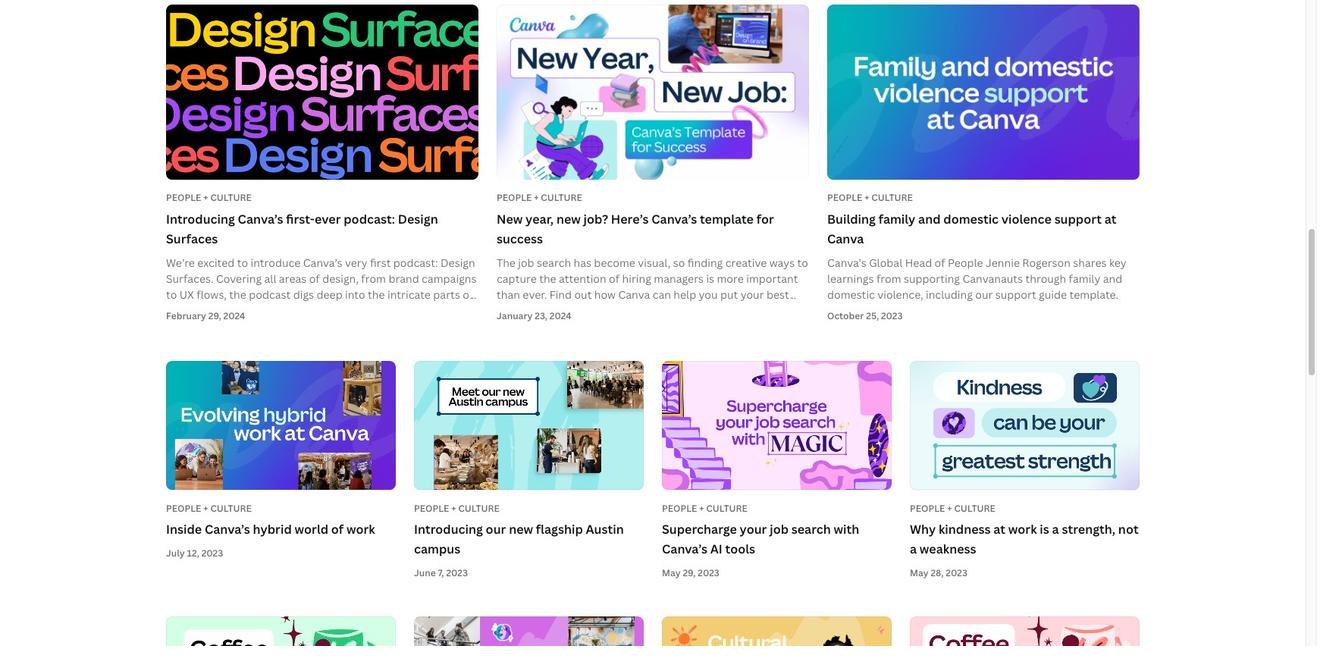 Task type: vqa. For each thing, say whether or not it's contained in the screenshot.


Task type: locate. For each thing, give the bounding box(es) containing it.
canva's up learnings
[[828, 256, 867, 270]]

29,
[[208, 310, 221, 323], [683, 567, 696, 579]]

canva's up may 29, 2023
[[662, 541, 708, 558]]

1 horizontal spatial design
[[441, 256, 476, 270]]

2 may from the left
[[911, 567, 929, 579]]

can
[[653, 288, 671, 302]]

2023 down ai
[[698, 567, 720, 579]]

people up surfaces
[[166, 192, 201, 204]]

2024 right 23,
[[550, 310, 572, 323]]

hybrid
[[253, 522, 292, 538]]

at inside people + culture building family and domestic violence support at canva
[[1105, 211, 1117, 228]]

and
[[919, 211, 941, 228], [1104, 272, 1123, 286], [238, 320, 257, 334]]

people + culture new year, new job? here's canva's template for success
[[497, 192, 775, 247]]

1 vertical spatial design
[[441, 256, 476, 270]]

family inside people + culture building family and domestic violence support at canva
[[879, 211, 916, 228]]

podcast: for ever
[[344, 211, 395, 228]]

template.
[[1070, 288, 1119, 302]]

support up shares
[[1055, 211, 1102, 228]]

we're excited to introduce canva's very first podcast: design surfaces. covering all areas of design, from brand campaigns to ux flows, the podcast digs deep into the intricate parts of designers' brains to unearth valuable insights, unique perspectives, and what makes them tick.
[[166, 256, 477, 334]]

ai
[[711, 541, 723, 558]]

+ inside people + culture new year, new job? here's canva's template for success
[[534, 192, 539, 204]]

0 horizontal spatial domestic
[[828, 288, 876, 302]]

+ up the year,
[[534, 192, 539, 204]]

2 vertical spatial and
[[238, 320, 257, 334]]

podcast: inside we're excited to introduce canva's very first podcast: design surfaces. covering all areas of design, from brand campaigns to ux flows, the podcast digs deep into the intricate parts of designers' brains to unearth valuable insights, unique perspectives, and what makes them tick.
[[394, 256, 438, 270]]

2023 right 7,
[[446, 567, 468, 579]]

may down supercharge
[[662, 567, 681, 579]]

new
[[497, 211, 523, 228]]

job inside the job search has become visual, so finding creative ways to capture the attention of hiring managers is more important than ever. find out how canva can help you put your best foot forward.
[[518, 256, 535, 270]]

1 horizontal spatial introducing
[[414, 522, 483, 538]]

rogerson
[[1023, 256, 1071, 270]]

your inside the job search has become visual, so finding creative ways to capture the attention of hiring managers is more important than ever. find out how canva can help you put your best foot forward.
[[741, 288, 764, 302]]

2023 for why kindness at work is a strength, not a weakness
[[946, 567, 968, 579]]

put
[[721, 288, 738, 302]]

0 horizontal spatial job
[[518, 256, 535, 270]]

them
[[322, 320, 349, 334]]

+ up supercharge
[[700, 502, 705, 515]]

finding
[[688, 256, 723, 270]]

1 horizontal spatial at
[[1105, 211, 1117, 228]]

1 vertical spatial introducing
[[414, 522, 483, 538]]

people up building
[[828, 192, 863, 204]]

culture inside people + culture introducing our new flagship austin campus
[[459, 502, 500, 515]]

0 vertical spatial a
[[1053, 522, 1060, 538]]

from
[[361, 272, 386, 286], [877, 272, 902, 286]]

+ for domestic
[[865, 192, 870, 204]]

so
[[674, 256, 686, 270]]

0 vertical spatial canva
[[828, 230, 865, 247]]

new inside people + culture introducing our new flagship austin campus
[[509, 522, 533, 538]]

search left "with"
[[792, 522, 831, 538]]

of up digs
[[309, 272, 320, 286]]

may left 28,
[[911, 567, 929, 579]]

0 horizontal spatial support
[[996, 288, 1037, 302]]

1 horizontal spatial and
[[919, 211, 941, 228]]

image saying new year, new job with some images of people using canva on laptops to make resume designs image
[[497, 4, 810, 180]]

from down first
[[361, 272, 386, 286]]

culture inside people + culture new year, new job? here's canva's template for success
[[541, 192, 583, 204]]

2023 right 28,
[[946, 567, 968, 579]]

work right kindness
[[1009, 522, 1038, 538]]

new left the flagship
[[509, 522, 533, 538]]

29, down supercharge
[[683, 567, 696, 579]]

0 horizontal spatial our
[[486, 522, 506, 538]]

podcast: for first
[[394, 256, 438, 270]]

1 horizontal spatial work
[[1009, 522, 1038, 538]]

0 vertical spatial at
[[1105, 211, 1117, 228]]

2023 inside canva's global head of people jennie rogerson shares key learnings from supporting canvanauts through family and domestic violence, including our support guide template. october 25, 2023
[[882, 310, 903, 323]]

people inside people + culture introducing canva's first-ever podcast: design surfaces
[[166, 192, 201, 204]]

of up supporting at the right of the page
[[935, 256, 946, 270]]

job up capture
[[518, 256, 535, 270]]

1 horizontal spatial job
[[770, 522, 789, 538]]

of inside people + culture inside canva's hybrid world of work
[[331, 522, 344, 538]]

1 2024 from the left
[[223, 310, 245, 323]]

search inside the job search has become visual, so finding creative ways to capture the attention of hiring managers is more important than ever. find out how canva can help you put your best foot forward.
[[537, 256, 571, 270]]

people for world
[[166, 502, 201, 515]]

1 horizontal spatial may
[[911, 567, 929, 579]]

to up covering
[[237, 256, 248, 270]]

people up the inside on the bottom left
[[166, 502, 201, 515]]

culture inside people + culture building family and domestic violence support at canva
[[872, 192, 913, 204]]

+ inside people + culture supercharge your job search with canva's ai tools
[[700, 502, 705, 515]]

violence
[[1002, 211, 1052, 228]]

ways
[[770, 256, 795, 270]]

our
[[976, 288, 993, 302], [486, 522, 506, 538]]

work inside people + culture why kindness at work is a strength, not a weakness
[[1009, 522, 1038, 538]]

1 vertical spatial at
[[994, 522, 1006, 538]]

people inside people + culture supercharge your job search with canva's ai tools
[[662, 502, 698, 515]]

culture for job?
[[541, 192, 583, 204]]

introducing inside people + culture introducing our new flagship austin campus
[[414, 522, 483, 538]]

with
[[834, 522, 860, 538]]

design for first
[[441, 256, 476, 270]]

may 29, 2023
[[662, 567, 720, 579]]

podcast: right ever at top left
[[344, 211, 395, 228]]

to inside the job search has become visual, so finding creative ways to capture the attention of hiring managers is more important than ever. find out how canva can help you put your best foot forward.
[[798, 256, 809, 270]]

culture up building
[[872, 192, 913, 204]]

1 horizontal spatial domestic
[[944, 211, 999, 228]]

culture up july 12, 2023
[[210, 502, 252, 515]]

1 vertical spatial canva
[[619, 288, 650, 302]]

supporting
[[904, 272, 961, 286]]

0 vertical spatial job
[[518, 256, 535, 270]]

+ up kindness
[[948, 502, 953, 515]]

people inside people + culture building family and domestic violence support at canva
[[828, 192, 863, 204]]

is inside people + culture why kindness at work is a strength, not a weakness
[[1041, 522, 1050, 538]]

+ inside people + culture inside canva's hybrid world of work
[[204, 502, 208, 515]]

introducing up surfaces
[[166, 211, 235, 228]]

1 from from the left
[[361, 272, 386, 286]]

a
[[1053, 522, 1060, 538], [911, 541, 917, 558]]

job?
[[584, 211, 609, 228]]

+ up building
[[865, 192, 870, 204]]

we're
[[166, 256, 195, 270]]

ux
[[180, 288, 194, 302]]

unique
[[403, 304, 438, 318]]

1 horizontal spatial canva
[[828, 230, 865, 247]]

first
[[370, 256, 391, 270]]

podcast
[[249, 288, 291, 302]]

visual,
[[638, 256, 671, 270]]

introducing inside people + culture introducing canva's first-ever podcast: design surfaces
[[166, 211, 235, 228]]

1 vertical spatial job
[[770, 522, 789, 538]]

foot
[[497, 304, 519, 318]]

at right kindness
[[994, 522, 1006, 538]]

the up insights,
[[368, 288, 385, 302]]

the
[[540, 272, 557, 286], [229, 288, 246, 302], [368, 288, 385, 302]]

2024 down flows,
[[223, 310, 245, 323]]

+ up surfaces
[[204, 192, 208, 204]]

culture for work
[[955, 502, 996, 515]]

2 work from the left
[[1009, 522, 1038, 538]]

perspectives,
[[166, 320, 235, 334]]

0 horizontal spatial family
[[879, 211, 916, 228]]

2 horizontal spatial the
[[540, 272, 557, 286]]

0 horizontal spatial new
[[509, 522, 533, 538]]

0 horizontal spatial work
[[347, 522, 375, 538]]

our inside people + culture introducing our new flagship austin campus
[[486, 522, 506, 538]]

2 horizontal spatial and
[[1104, 272, 1123, 286]]

introducing up the campus
[[414, 522, 483, 538]]

2023 for inside canva's hybrid world of work
[[202, 547, 223, 560]]

people inside people + culture new year, new job? here's canva's template for success
[[497, 192, 532, 204]]

kindness
[[939, 522, 991, 538]]

family
[[879, 211, 916, 228], [1070, 272, 1101, 286]]

people inside people + culture inside canva's hybrid world of work
[[166, 502, 201, 515]]

and down the key
[[1104, 272, 1123, 286]]

brand
[[389, 272, 419, 286]]

0 vertical spatial design
[[398, 211, 438, 228]]

design up brand
[[398, 211, 438, 228]]

1 vertical spatial family
[[1070, 272, 1101, 286]]

people up new
[[497, 192, 532, 204]]

people up the campus
[[414, 502, 450, 515]]

1 may from the left
[[662, 567, 681, 579]]

july 12, 2023
[[166, 547, 223, 560]]

canva's inside people + culture inside canva's hybrid world of work
[[205, 522, 250, 538]]

to right ways
[[798, 256, 809, 270]]

culture for flagship
[[459, 502, 500, 515]]

canvanauts
[[963, 272, 1024, 286]]

february
[[166, 310, 206, 323]]

1 vertical spatial and
[[1104, 272, 1123, 286]]

of right parts
[[463, 288, 474, 302]]

canva's up "design,"
[[303, 256, 343, 270]]

podcast: inside people + culture introducing canva's first-ever podcast: design surfaces
[[344, 211, 395, 228]]

29, down flows,
[[208, 310, 221, 323]]

design inside people + culture introducing canva's first-ever podcast: design surfaces
[[398, 211, 438, 228]]

2023 right 12, on the left
[[202, 547, 223, 560]]

our left the flagship
[[486, 522, 506, 538]]

culture up supercharge
[[707, 502, 748, 515]]

0 horizontal spatial from
[[361, 272, 386, 286]]

+ inside people + culture building family and domestic violence support at canva
[[865, 192, 870, 204]]

0 horizontal spatial introducing
[[166, 211, 235, 228]]

1 vertical spatial support
[[996, 288, 1037, 302]]

work
[[347, 522, 375, 538], [1009, 522, 1038, 538]]

0 vertical spatial new
[[557, 211, 581, 228]]

canva's up the so
[[652, 211, 697, 228]]

all
[[264, 272, 277, 286]]

is up you
[[707, 272, 715, 286]]

your inside people + culture supercharge your job search with canva's ai tools
[[740, 522, 767, 538]]

2023 right the 25, on the right top of page
[[882, 310, 903, 323]]

culture inside people + culture supercharge your job search with canva's ai tools
[[707, 502, 748, 515]]

0 horizontal spatial at
[[994, 522, 1006, 538]]

+ inside people + culture introducing canva's first-ever podcast: design surfaces
[[204, 192, 208, 204]]

1 horizontal spatial family
[[1070, 272, 1101, 286]]

culture
[[210, 192, 252, 204], [541, 192, 583, 204], [872, 192, 913, 204], [210, 502, 252, 515], [459, 502, 500, 515], [707, 502, 748, 515], [955, 502, 996, 515]]

at up the key
[[1105, 211, 1117, 228]]

podcast: up brand
[[394, 256, 438, 270]]

design up the campaigns
[[441, 256, 476, 270]]

0 horizontal spatial canva
[[619, 288, 650, 302]]

culture up surfaces
[[210, 192, 252, 204]]

from down 'global'
[[877, 272, 902, 286]]

creative
[[726, 256, 767, 270]]

people inside people + culture introducing our new flagship austin campus
[[414, 502, 450, 515]]

flows,
[[197, 288, 227, 302]]

1 vertical spatial podcast:
[[394, 256, 438, 270]]

culture up the campus
[[459, 502, 500, 515]]

search inside people + culture supercharge your job search with canva's ai tools
[[792, 522, 831, 538]]

canva's up july 12, 2023
[[205, 522, 250, 538]]

world
[[295, 522, 329, 538]]

new left job?
[[557, 211, 581, 228]]

search left has
[[537, 256, 571, 270]]

than
[[497, 288, 520, 302]]

the up find
[[540, 272, 557, 286]]

support
[[1055, 211, 1102, 228], [996, 288, 1037, 302]]

0 horizontal spatial 29,
[[208, 310, 221, 323]]

campaigns
[[422, 272, 477, 286]]

ever.
[[523, 288, 547, 302]]

more
[[717, 272, 744, 286]]

0 horizontal spatial the
[[229, 288, 246, 302]]

1 vertical spatial your
[[740, 522, 767, 538]]

canva down hiring
[[619, 288, 650, 302]]

0 vertical spatial our
[[976, 288, 993, 302]]

from inside canva's global head of people jennie rogerson shares key learnings from supporting canvanauts through family and domestic violence, including our support guide template. october 25, 2023
[[877, 272, 902, 286]]

0 horizontal spatial and
[[238, 320, 257, 334]]

domestic inside canva's global head of people jennie rogerson shares key learnings from supporting canvanauts through family and domestic violence, including our support guide template. october 25, 2023
[[828, 288, 876, 302]]

culture up the year,
[[541, 192, 583, 204]]

template
[[700, 211, 754, 228]]

a left strength,
[[1053, 522, 1060, 538]]

people up supercharge
[[662, 502, 698, 515]]

and up head
[[919, 211, 941, 228]]

people inside people + culture why kindness at work is a strength, not a weakness
[[911, 502, 946, 515]]

job left "with"
[[770, 522, 789, 538]]

1 horizontal spatial from
[[877, 272, 902, 286]]

is left strength,
[[1041, 522, 1050, 538]]

has
[[574, 256, 592, 270]]

+ for job?
[[534, 192, 539, 204]]

of down become
[[609, 272, 620, 286]]

0 vertical spatial domestic
[[944, 211, 999, 228]]

introduce
[[251, 256, 301, 270]]

your right put
[[741, 288, 764, 302]]

domestic up jennie
[[944, 211, 999, 228]]

people
[[166, 192, 201, 204], [497, 192, 532, 204], [828, 192, 863, 204], [948, 256, 984, 270], [166, 502, 201, 515], [414, 502, 450, 515], [662, 502, 698, 515], [911, 502, 946, 515]]

october
[[828, 310, 865, 323]]

family down shares
[[1070, 272, 1101, 286]]

2 from from the left
[[877, 272, 902, 286]]

1 horizontal spatial search
[[792, 522, 831, 538]]

flagship
[[536, 522, 583, 538]]

the down covering
[[229, 288, 246, 302]]

1 vertical spatial search
[[792, 522, 831, 538]]

design inside we're excited to introduce canva's very first podcast: design surfaces. covering all areas of design, from brand campaigns to ux flows, the podcast digs deep into the intricate parts of designers' brains to unearth valuable insights, unique perspectives, and what makes them tick.
[[441, 256, 476, 270]]

strength,
[[1063, 522, 1116, 538]]

domestic down learnings
[[828, 288, 876, 302]]

culture inside people + culture why kindness at work is a strength, not a weakness
[[955, 502, 996, 515]]

canva down building
[[828, 230, 865, 247]]

+ up the campus
[[452, 502, 456, 515]]

0 vertical spatial search
[[537, 256, 571, 270]]

0 horizontal spatial 2024
[[223, 310, 245, 323]]

1 vertical spatial 29,
[[683, 567, 696, 579]]

0 horizontal spatial may
[[662, 567, 681, 579]]

2 2024 from the left
[[550, 310, 572, 323]]

search
[[537, 256, 571, 270], [792, 522, 831, 538]]

1 horizontal spatial a
[[1053, 522, 1060, 538]]

0 vertical spatial support
[[1055, 211, 1102, 228]]

parts
[[433, 288, 460, 302]]

may for why kindness at work is a strength, not a weakness
[[911, 567, 929, 579]]

canva
[[828, 230, 865, 247], [619, 288, 650, 302]]

your up tools
[[740, 522, 767, 538]]

1 horizontal spatial 2024
[[550, 310, 572, 323]]

is
[[707, 272, 715, 286], [1041, 522, 1050, 538]]

0 vertical spatial 29,
[[208, 310, 221, 323]]

year,
[[526, 211, 554, 228]]

covering
[[216, 272, 262, 286]]

best
[[767, 288, 790, 302]]

introducing
[[166, 211, 235, 228], [414, 522, 483, 538]]

0 vertical spatial is
[[707, 272, 715, 286]]

a down why on the right of the page
[[911, 541, 917, 558]]

0 horizontal spatial design
[[398, 211, 438, 228]]

2024
[[223, 310, 245, 323], [550, 310, 572, 323]]

tick.
[[352, 320, 373, 334]]

family up 'global'
[[879, 211, 916, 228]]

0 horizontal spatial is
[[707, 272, 715, 286]]

weakness
[[920, 541, 977, 558]]

1 vertical spatial our
[[486, 522, 506, 538]]

1 vertical spatial is
[[1041, 522, 1050, 538]]

0 vertical spatial your
[[741, 288, 764, 302]]

1 vertical spatial domestic
[[828, 288, 876, 302]]

+ up july 12, 2023
[[204, 502, 208, 515]]

people up canvanauts
[[948, 256, 984, 270]]

our inside canva's global head of people jennie rogerson shares key learnings from supporting canvanauts through family and domestic violence, including our support guide template. october 25, 2023
[[976, 288, 993, 302]]

culture inside people + culture introducing canva's first-ever podcast: design surfaces
[[210, 192, 252, 204]]

1 work from the left
[[347, 522, 375, 538]]

and inside people + culture building family and domestic violence support at canva
[[919, 211, 941, 228]]

2023 for supercharge your job search with canva's ai tools
[[698, 567, 720, 579]]

1 horizontal spatial the
[[368, 288, 385, 302]]

not
[[1119, 522, 1139, 538]]

from inside we're excited to introduce canva's very first podcast: design surfaces. covering all areas of design, from brand campaigns to ux flows, the podcast digs deep into the intricate parts of designers' brains to unearth valuable insights, unique perspectives, and what makes them tick.
[[361, 272, 386, 286]]

1 horizontal spatial 29,
[[683, 567, 696, 579]]

0 horizontal spatial a
[[911, 541, 917, 558]]

culture up kindness
[[955, 502, 996, 515]]

people up why on the right of the page
[[911, 502, 946, 515]]

and down brains
[[238, 320, 257, 334]]

culture inside people + culture inside canva's hybrid world of work
[[210, 502, 252, 515]]

people for flagship
[[414, 502, 450, 515]]

+ inside people + culture why kindness at work is a strength, not a weakness
[[948, 502, 953, 515]]

support down canvanauts
[[996, 288, 1037, 302]]

our down canvanauts
[[976, 288, 993, 302]]

0 vertical spatial family
[[879, 211, 916, 228]]

1 horizontal spatial is
[[1041, 522, 1050, 538]]

kindness can be your greatest strength image
[[911, 361, 1140, 491]]

1 vertical spatial new
[[509, 522, 533, 538]]

1 horizontal spatial support
[[1055, 211, 1102, 228]]

january 23, 2024
[[497, 310, 572, 323]]

0 horizontal spatial search
[[537, 256, 571, 270]]

people for job?
[[497, 192, 532, 204]]

0 vertical spatial and
[[919, 211, 941, 228]]

the
[[497, 256, 516, 270]]

+ inside people + culture introducing our new flagship austin campus
[[452, 502, 456, 515]]

1 horizontal spatial our
[[976, 288, 993, 302]]

of inside canva's global head of people jennie rogerson shares key learnings from supporting canvanauts through family and domestic violence, including our support guide template. october 25, 2023
[[935, 256, 946, 270]]

0 vertical spatial podcast:
[[344, 211, 395, 228]]

0 vertical spatial introducing
[[166, 211, 235, 228]]

forward.
[[521, 304, 564, 318]]

work right world
[[347, 522, 375, 538]]

people for search
[[662, 502, 698, 515]]

canva's left first-
[[238, 211, 283, 228]]

of right world
[[331, 522, 344, 538]]

new inside people + culture new year, new job? here's canva's template for success
[[557, 211, 581, 228]]

1 horizontal spatial new
[[557, 211, 581, 228]]



Task type: describe. For each thing, give the bounding box(es) containing it.
inside
[[166, 522, 202, 538]]

culture for domestic
[[872, 192, 913, 204]]

and inside we're excited to introduce canva's very first podcast: design surfaces. covering all areas of design, from brand campaigns to ux flows, the podcast digs deep into the intricate parts of designers' brains to unearth valuable insights, unique perspectives, and what makes them tick.
[[238, 320, 257, 334]]

tools
[[726, 541, 756, 558]]

at inside people + culture why kindness at work is a strength, not a weakness
[[994, 522, 1006, 538]]

canva inside the job search has become visual, so finding creative ways to capture the attention of hiring managers is more important than ever. find out how canva can help you put your best foot forward.
[[619, 288, 650, 302]]

learnings
[[828, 272, 874, 286]]

7,
[[438, 567, 444, 579]]

people + culture why kindness at work is a strength, not a weakness
[[911, 502, 1139, 558]]

new for our
[[509, 522, 533, 538]]

building
[[828, 211, 876, 228]]

may 28, 2023
[[911, 567, 968, 579]]

2024 for canva's
[[223, 310, 245, 323]]

why
[[911, 522, 936, 538]]

people + culture introducing canva's first-ever podcast: design surfaces
[[166, 192, 438, 247]]

surfaces
[[166, 230, 218, 247]]

supercharge
[[662, 522, 737, 538]]

capture
[[497, 272, 537, 286]]

hiring
[[623, 272, 652, 286]]

how
[[595, 288, 616, 302]]

introducing for our
[[414, 522, 483, 538]]

success
[[497, 230, 543, 247]]

intricate
[[388, 288, 431, 302]]

of inside the job search has become visual, so finding creative ways to capture the attention of hiring managers is more important than ever. find out how canva can help you put your best foot forward.
[[609, 272, 620, 286]]

digs
[[293, 288, 314, 302]]

find
[[550, 288, 572, 302]]

pink image with purple illustrations and the text: supercharge your job search with magic image
[[662, 361, 892, 491]]

+ for flagship
[[452, 502, 456, 515]]

people + culture introducing our new flagship austin campus
[[414, 502, 624, 558]]

people for ever
[[166, 192, 201, 204]]

+ for work
[[948, 502, 953, 515]]

design for ever
[[398, 211, 438, 228]]

design,
[[323, 272, 359, 286]]

canva's global head of people jennie rogerson shares key learnings from supporting canvanauts through family and domestic violence, including our support guide template. october 25, 2023
[[828, 256, 1127, 323]]

work inside people + culture inside canva's hybrid world of work
[[347, 522, 375, 538]]

become
[[594, 256, 636, 270]]

global
[[870, 256, 903, 270]]

deep
[[317, 288, 343, 302]]

canva's inside people + culture introducing canva's first-ever podcast: design surfaces
[[238, 211, 283, 228]]

july
[[166, 547, 185, 560]]

culture for ever
[[210, 192, 252, 204]]

family inside canva's global head of people jennie rogerson shares key learnings from supporting canvanauts through family and domestic violence, including our support guide template. october 25, 2023
[[1070, 272, 1101, 286]]

2024 for year,
[[550, 310, 572, 323]]

people + culture inside canva's hybrid world of work
[[166, 502, 375, 538]]

23,
[[535, 310, 548, 323]]

out
[[575, 288, 592, 302]]

job inside people + culture supercharge your job search with canva's ai tools
[[770, 522, 789, 538]]

what
[[259, 320, 285, 334]]

to down podcast
[[255, 304, 266, 318]]

campus
[[414, 541, 461, 558]]

and inside canva's global head of people jennie rogerson shares key learnings from supporting canvanauts through family and domestic violence, including our support guide template. october 25, 2023
[[1104, 272, 1123, 286]]

people inside canva's global head of people jennie rogerson shares key learnings from supporting canvanauts through family and domestic violence, including our support guide template. october 25, 2023
[[948, 256, 984, 270]]

culture for search
[[707, 502, 748, 515]]

blue tile with three images of canva austin campus image
[[414, 361, 644, 491]]

support inside people + culture building family and domestic violence support at canva
[[1055, 211, 1102, 228]]

people + culture building family and domestic violence support at canva
[[828, 192, 1117, 247]]

canva's inside canva's global head of people jennie rogerson shares key learnings from supporting canvanauts through family and domestic violence, including our support guide template. october 25, 2023
[[828, 256, 867, 270]]

guide
[[1040, 288, 1068, 302]]

brains
[[221, 304, 253, 318]]

canva's inside we're excited to introduce canva's very first podcast: design surfaces. covering all areas of design, from brand campaigns to ux flows, the podcast digs deep into the intricate parts of designers' brains to unearth valuable insights, unique perspectives, and what makes them tick.
[[303, 256, 343, 270]]

help
[[674, 288, 697, 302]]

people for domestic
[[828, 192, 863, 204]]

support inside canva's global head of people jennie rogerson shares key learnings from supporting canvanauts through family and domestic violence, including our support guide template. october 25, 2023
[[996, 288, 1037, 302]]

may for supercharge your job search with canva's ai tools
[[662, 567, 681, 579]]

+ for world
[[204, 502, 208, 515]]

first-
[[286, 211, 315, 228]]

violence,
[[878, 288, 924, 302]]

into
[[345, 288, 365, 302]]

very
[[345, 256, 368, 270]]

january
[[497, 310, 533, 323]]

ever
[[315, 211, 341, 228]]

family and domestic violence support at canva thumbnail image
[[828, 4, 1140, 180]]

people for work
[[911, 502, 946, 515]]

june
[[414, 567, 436, 579]]

29, for may
[[683, 567, 696, 579]]

you
[[699, 288, 718, 302]]

canva's inside people + culture supercharge your job search with canva's ai tools
[[662, 541, 708, 558]]

introducing for canva's
[[166, 211, 235, 228]]

head
[[906, 256, 933, 270]]

new for year,
[[557, 211, 581, 228]]

areas
[[279, 272, 307, 286]]

shares
[[1074, 256, 1107, 270]]

29, for february
[[208, 310, 221, 323]]

people + culture supercharge your job search with canva's ai tools
[[662, 502, 860, 558]]

2023 for introducing our new flagship austin campus
[[446, 567, 468, 579]]

for
[[757, 211, 775, 228]]

canva inside people + culture building family and domestic violence support at canva
[[828, 230, 865, 247]]

june 7, 2023
[[414, 567, 468, 579]]

domestic inside people + culture building family and domestic violence support at canva
[[944, 211, 999, 228]]

attention
[[559, 272, 607, 286]]

the job search has become visual, so finding creative ways to capture the attention of hiring managers is more important than ever. find out how canva can help you put your best foot forward.
[[497, 256, 809, 318]]

+ for ever
[[204, 192, 208, 204]]

the inside the job search has become visual, so finding creative ways to capture the attention of hiring managers is more important than ever. find out how canva can help you put your best foot forward.
[[540, 272, 557, 286]]

canva's inside people + culture new year, new job? here's canva's template for success
[[652, 211, 697, 228]]

1 vertical spatial a
[[911, 541, 917, 558]]

valuable
[[312, 304, 355, 318]]

excited
[[197, 256, 235, 270]]

through
[[1026, 272, 1067, 286]]

designers'
[[166, 304, 218, 318]]

culture for world
[[210, 502, 252, 515]]

here's
[[611, 211, 649, 228]]

black background with words design surfaces repeated in bright colours image
[[166, 4, 479, 180]]

including
[[926, 288, 973, 302]]

managers
[[654, 272, 704, 286]]

february 29, 2024
[[166, 310, 245, 323]]

28,
[[931, 567, 944, 579]]

is inside the job search has become visual, so finding creative ways to capture the attention of hiring managers is more important than ever. find out how canva can help you put your best foot forward.
[[707, 272, 715, 286]]

to left ux
[[166, 288, 177, 302]]

+ for search
[[700, 502, 705, 515]]



